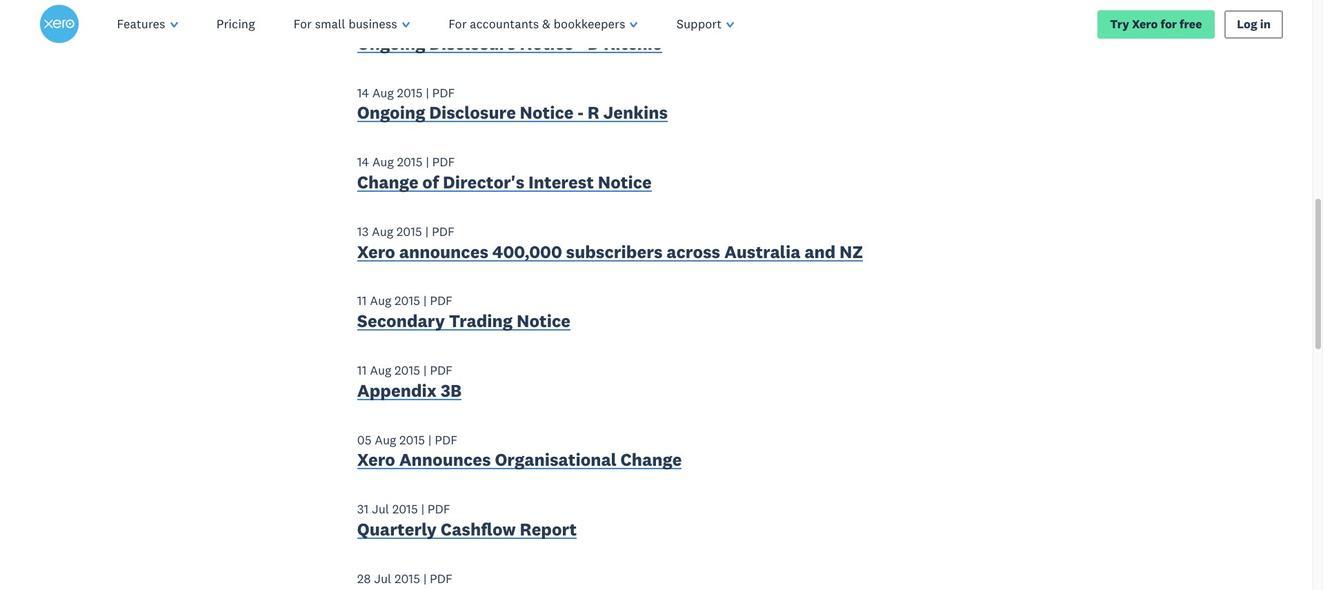 Task type: vqa. For each thing, say whether or not it's contained in the screenshot.


Task type: describe. For each thing, give the bounding box(es) containing it.
31 jul 2015 | pdf quarterly cashflow report
[[357, 501, 577, 540]]

organisational
[[495, 449, 617, 471]]

change of director's interest notice link
[[357, 171, 652, 196]]

features
[[117, 16, 165, 32]]

for for for accountants & bookkeepers
[[449, 16, 467, 32]]

11 aug 2015 | pdf appendix 3b
[[357, 362, 462, 402]]

try xero for free link
[[1098, 10, 1215, 38]]

2015 for trading
[[395, 293, 420, 309]]

xero homepage image
[[40, 5, 78, 43]]

pdf for trading
[[430, 293, 453, 309]]

cashflow
[[441, 518, 516, 540]]

interest
[[529, 171, 594, 193]]

of
[[423, 171, 439, 193]]

in
[[1261, 16, 1271, 31]]

31
[[357, 501, 369, 517]]

d
[[588, 32, 600, 54]]

notice inside 14 aug 2015 | pdf change of director's interest notice
[[598, 171, 652, 193]]

change inside 14 aug 2015 | pdf change of director's interest notice
[[357, 171, 419, 193]]

11 for secondary
[[357, 293, 367, 309]]

11 aug 2015 | pdf secondary trading notice
[[357, 293, 571, 332]]

for small business button
[[274, 0, 429, 48]]

for accountants & bookkeepers
[[449, 16, 626, 32]]

quarterly
[[357, 518, 437, 540]]

secondary trading notice link
[[357, 310, 571, 335]]

secondary
[[357, 310, 445, 332]]

2015 for announces
[[400, 432, 425, 448]]

| for trading
[[424, 293, 427, 309]]

change inside "05 aug 2015 | pdf xero announces organisational change"
[[621, 449, 682, 471]]

subscribers
[[566, 241, 663, 263]]

05 aug 2015 | pdf xero announces organisational change
[[357, 432, 682, 471]]

appendix 3b link
[[357, 379, 462, 405]]

pdf for disclosure
[[432, 85, 455, 100]]

try
[[1111, 16, 1130, 31]]

log in
[[1237, 16, 1271, 31]]

trading
[[449, 310, 513, 332]]

28
[[357, 571, 371, 587]]

2015 for disclosure
[[397, 85, 423, 100]]

1 disclosure from the top
[[429, 32, 516, 54]]

pdf for announces
[[432, 223, 455, 239]]

&
[[542, 16, 551, 32]]

business
[[349, 16, 397, 32]]

xero announces 400,000 subscribers across australia and nz link
[[357, 241, 864, 266]]

jenkins
[[604, 102, 668, 124]]

log
[[1237, 16, 1258, 31]]

aug for change of director's interest notice
[[372, 154, 394, 170]]

1 14 from the top
[[357, 15, 369, 31]]

support
[[677, 16, 722, 32]]

14 for change
[[357, 154, 369, 170]]

| for 3b
[[424, 362, 427, 378]]

across
[[667, 241, 721, 263]]

bookkeepers
[[554, 16, 626, 32]]

13 aug 2015 | pdf xero announces 400,000 subscribers across australia and nz
[[357, 223, 864, 263]]

pricing link
[[197, 0, 274, 48]]

for small business
[[294, 16, 397, 32]]

ritchie
[[604, 32, 662, 54]]

disclosure inside 14 aug 2015 | pdf ongoing disclosure notice - r jenkins
[[429, 102, 516, 124]]

for
[[1161, 16, 1177, 31]]



Task type: locate. For each thing, give the bounding box(es) containing it.
400,000
[[493, 241, 562, 263]]

|
[[426, 85, 429, 100], [426, 154, 429, 170], [425, 223, 429, 239], [424, 293, 427, 309], [424, 362, 427, 378], [428, 432, 432, 448], [421, 501, 425, 517], [423, 571, 427, 587]]

05
[[357, 432, 372, 448]]

2015 inside 13 aug 2015 | pdf xero announces 400,000 subscribers across australia and nz
[[397, 223, 422, 239]]

disclosure up 14 aug 2015 | pdf change of director's interest notice
[[429, 102, 516, 124]]

features button
[[98, 0, 197, 48]]

-
[[578, 32, 584, 54], [578, 102, 584, 124]]

ongoing disclosure notice - r jenkins link
[[357, 102, 668, 127]]

14 for ongoing
[[357, 85, 369, 100]]

pdf inside 14 aug 2015 | pdf change of director's interest notice
[[432, 154, 455, 170]]

2 14 from the top
[[357, 85, 369, 100]]

- left the r
[[578, 102, 584, 124]]

14
[[357, 15, 369, 31], [357, 85, 369, 100], [357, 154, 369, 170]]

2 for from the left
[[449, 16, 467, 32]]

1 vertical spatial change
[[621, 449, 682, 471]]

free
[[1180, 16, 1203, 31]]

| for announces
[[428, 432, 432, 448]]

0 vertical spatial disclosure
[[429, 32, 516, 54]]

notice down &
[[520, 32, 574, 54]]

2 - from the top
[[578, 102, 584, 124]]

pdf for announces
[[435, 432, 458, 448]]

1 vertical spatial xero
[[357, 241, 395, 263]]

pricing
[[217, 16, 255, 32]]

1 vertical spatial disclosure
[[429, 102, 516, 124]]

| inside 14 aug 2015 | pdf change of director's interest notice
[[426, 154, 429, 170]]

notice
[[520, 32, 574, 54], [520, 102, 574, 124], [598, 171, 652, 193], [517, 310, 571, 332]]

aug for xero announces 400,000 subscribers across australia and nz
[[372, 223, 394, 239]]

accountants
[[470, 16, 539, 32]]

0 vertical spatial 11
[[357, 293, 367, 309]]

aug inside "05 aug 2015 | pdf xero announces organisational change"
[[375, 432, 396, 448]]

| for of
[[426, 154, 429, 170]]

2015 for 3b
[[395, 362, 420, 378]]

2 11 from the top
[[357, 362, 367, 378]]

aug for xero announces organisational change
[[375, 432, 396, 448]]

aug inside 11 aug 2015 | pdf appendix 3b
[[370, 362, 392, 378]]

notice left the r
[[520, 102, 574, 124]]

report
[[520, 518, 577, 540]]

14 inside 14 aug 2015 | pdf change of director's interest notice
[[357, 154, 369, 170]]

appendix
[[357, 379, 437, 402]]

r
[[588, 102, 600, 124]]

| inside 11 aug 2015 | pdf appendix 3b
[[424, 362, 427, 378]]

1 11 from the top
[[357, 293, 367, 309]]

announces
[[399, 241, 489, 263]]

1 vertical spatial ongoing
[[357, 102, 426, 124]]

- inside 14 aug 2015 | pdf ongoing disclosure notice - r jenkins
[[578, 102, 584, 124]]

3b
[[441, 379, 462, 402]]

0 vertical spatial ongoing
[[357, 32, 426, 54]]

| inside "05 aug 2015 | pdf xero announces organisational change"
[[428, 432, 432, 448]]

28 jul 2015 | pdf
[[357, 571, 453, 587]]

aug inside 14 aug 2015 | pdf change of director's interest notice
[[372, 154, 394, 170]]

xero for xero announces 400,000 subscribers across australia and nz
[[357, 241, 395, 263]]

2015 inside 11 aug 2015 | pdf secondary trading notice
[[395, 293, 420, 309]]

and
[[805, 241, 836, 263]]

0 vertical spatial xero
[[1132, 16, 1158, 31]]

australia
[[725, 241, 801, 263]]

xero left for
[[1132, 16, 1158, 31]]

pdf inside "31 jul 2015 | pdf quarterly cashflow report"
[[428, 501, 450, 517]]

ongoing
[[357, 32, 426, 54], [357, 102, 426, 124]]

2015 inside 14 aug 2015 | pdf change of director's interest notice
[[397, 154, 423, 170]]

ongoing inside 14 aug 2015 | pdf ongoing disclosure notice - r jenkins
[[357, 102, 426, 124]]

jul for 31 jul 2015 | pdf quarterly cashflow report
[[372, 501, 389, 517]]

14 aug 2015 | pdf ongoing disclosure notice - r jenkins
[[357, 85, 668, 124]]

xero down 13
[[357, 241, 395, 263]]

try xero for free
[[1111, 16, 1203, 31]]

| inside 14 aug 2015 | pdf ongoing disclosure notice - r jenkins
[[426, 85, 429, 100]]

notice inside 11 aug 2015 | pdf secondary trading notice
[[517, 310, 571, 332]]

pdf for of
[[432, 154, 455, 170]]

xero announces organisational change link
[[357, 449, 682, 474]]

notice right trading at bottom
[[517, 310, 571, 332]]

0 vertical spatial jul
[[372, 501, 389, 517]]

11
[[357, 293, 367, 309], [357, 362, 367, 378]]

14 aug 2015 | pdf change of director's interest notice
[[357, 154, 652, 193]]

2 disclosure from the top
[[429, 102, 516, 124]]

xero inside 13 aug 2015 | pdf xero announces 400,000 subscribers across australia and nz
[[357, 241, 395, 263]]

| for announces
[[425, 223, 429, 239]]

0 vertical spatial change
[[357, 171, 419, 193]]

1 horizontal spatial change
[[621, 449, 682, 471]]

pdf
[[432, 15, 455, 31], [432, 85, 455, 100], [432, 154, 455, 170], [432, 223, 455, 239], [430, 293, 453, 309], [430, 362, 453, 378], [435, 432, 458, 448], [428, 501, 450, 517], [430, 571, 453, 587]]

0 horizontal spatial change
[[357, 171, 419, 193]]

ongoing disclosure notice - d ritchie
[[357, 32, 662, 54]]

11 inside 11 aug 2015 | pdf appendix 3b
[[357, 362, 367, 378]]

aug inside 13 aug 2015 | pdf xero announces 400,000 subscribers across australia and nz
[[372, 223, 394, 239]]

xero
[[1132, 16, 1158, 31], [357, 241, 395, 263], [357, 449, 395, 471]]

nz
[[840, 241, 864, 263]]

2 vertical spatial 14
[[357, 154, 369, 170]]

1 for from the left
[[294, 16, 312, 32]]

jul right 28
[[374, 571, 392, 587]]

pdf inside 14 aug 2015 | pdf ongoing disclosure notice - r jenkins
[[432, 85, 455, 100]]

2 ongoing from the top
[[357, 102, 426, 124]]

| for disclosure
[[426, 85, 429, 100]]

change
[[357, 171, 419, 193], [621, 449, 682, 471]]

14 inside 14 aug 2015 | pdf ongoing disclosure notice - r jenkins
[[357, 85, 369, 100]]

pdf inside "05 aug 2015 | pdf xero announces organisational change"
[[435, 432, 458, 448]]

for left accountants at top
[[449, 16, 467, 32]]

0 horizontal spatial for
[[294, 16, 312, 32]]

notice inside 14 aug 2015 | pdf ongoing disclosure notice - r jenkins
[[520, 102, 574, 124]]

for accountants & bookkeepers button
[[429, 0, 657, 48]]

1 vertical spatial jul
[[374, 571, 392, 587]]

xero inside "05 aug 2015 | pdf xero announces organisational change"
[[357, 449, 395, 471]]

0 vertical spatial 14
[[357, 15, 369, 31]]

2015 for of
[[397, 154, 423, 170]]

2015 inside "05 aug 2015 | pdf xero announces organisational change"
[[400, 432, 425, 448]]

pdf inside 11 aug 2015 | pdf secondary trading notice
[[430, 293, 453, 309]]

notice up 13 aug 2015 | pdf xero announces 400,000 subscribers across australia and nz
[[598, 171, 652, 193]]

xero down 05
[[357, 449, 395, 471]]

0 vertical spatial -
[[578, 32, 584, 54]]

disclosure
[[429, 32, 516, 54], [429, 102, 516, 124]]

aug inside 14 aug 2015 | pdf ongoing disclosure notice - r jenkins
[[372, 85, 394, 100]]

- left "d"
[[578, 32, 584, 54]]

disclosure down accountants at top
[[429, 32, 516, 54]]

1 ongoing from the top
[[357, 32, 426, 54]]

aug
[[372, 15, 394, 31], [372, 85, 394, 100], [372, 154, 394, 170], [372, 223, 394, 239], [370, 293, 392, 309], [370, 362, 392, 378], [375, 432, 396, 448]]

quarterly cashflow report link
[[357, 518, 577, 544]]

2 vertical spatial xero
[[357, 449, 395, 471]]

announces
[[399, 449, 491, 471]]

11 up appendix
[[357, 362, 367, 378]]

3 14 from the top
[[357, 154, 369, 170]]

log in link
[[1225, 10, 1284, 38]]

jul
[[372, 501, 389, 517], [374, 571, 392, 587]]

support button
[[657, 0, 754, 48]]

jul right 31
[[372, 501, 389, 517]]

2015 for announces
[[397, 223, 422, 239]]

2015 inside 14 aug 2015 | pdf ongoing disclosure notice - r jenkins
[[397, 85, 423, 100]]

1 vertical spatial 14
[[357, 85, 369, 100]]

| inside 11 aug 2015 | pdf secondary trading notice
[[424, 293, 427, 309]]

11 inside 11 aug 2015 | pdf secondary trading notice
[[357, 293, 367, 309]]

aug for secondary trading notice
[[370, 293, 392, 309]]

2015 inside "31 jul 2015 | pdf quarterly cashflow report"
[[392, 501, 418, 517]]

14 aug 2015
[[357, 15, 423, 31]]

small
[[315, 16, 345, 32]]

pdf for 3b
[[430, 362, 453, 378]]

13
[[357, 223, 369, 239]]

pdf for cashflow
[[428, 501, 450, 517]]

1 - from the top
[[578, 32, 584, 54]]

jul for 28 jul 2015 | pdf
[[374, 571, 392, 587]]

aug for appendix 3b
[[370, 362, 392, 378]]

for left small
[[294, 16, 312, 32]]

11 for appendix
[[357, 362, 367, 378]]

2015 inside 11 aug 2015 | pdf appendix 3b
[[395, 362, 420, 378]]

1 vertical spatial 11
[[357, 362, 367, 378]]

| for cashflow
[[421, 501, 425, 517]]

jul inside "31 jul 2015 | pdf quarterly cashflow report"
[[372, 501, 389, 517]]

ongoing disclosure notice - d ritchie link
[[357, 32, 662, 58]]

1 horizontal spatial for
[[449, 16, 467, 32]]

2015 for cashflow
[[392, 501, 418, 517]]

xero for xero announces organisational change
[[357, 449, 395, 471]]

2015
[[397, 15, 423, 31], [397, 85, 423, 100], [397, 154, 423, 170], [397, 223, 422, 239], [395, 293, 420, 309], [395, 362, 420, 378], [400, 432, 425, 448], [392, 501, 418, 517], [395, 571, 420, 587]]

| inside 13 aug 2015 | pdf xero announces 400,000 subscribers across australia and nz
[[425, 223, 429, 239]]

pdf inside 11 aug 2015 | pdf appendix 3b
[[430, 362, 453, 378]]

pdf inside 13 aug 2015 | pdf xero announces 400,000 subscribers across australia and nz
[[432, 223, 455, 239]]

| inside "31 jul 2015 | pdf quarterly cashflow report"
[[421, 501, 425, 517]]

1 vertical spatial -
[[578, 102, 584, 124]]

for for for small business
[[294, 16, 312, 32]]

for
[[294, 16, 312, 32], [449, 16, 467, 32]]

11 up secondary
[[357, 293, 367, 309]]

director's
[[443, 171, 525, 193]]

aug for ongoing disclosure notice - r jenkins
[[372, 85, 394, 100]]

aug inside 11 aug 2015 | pdf secondary trading notice
[[370, 293, 392, 309]]



